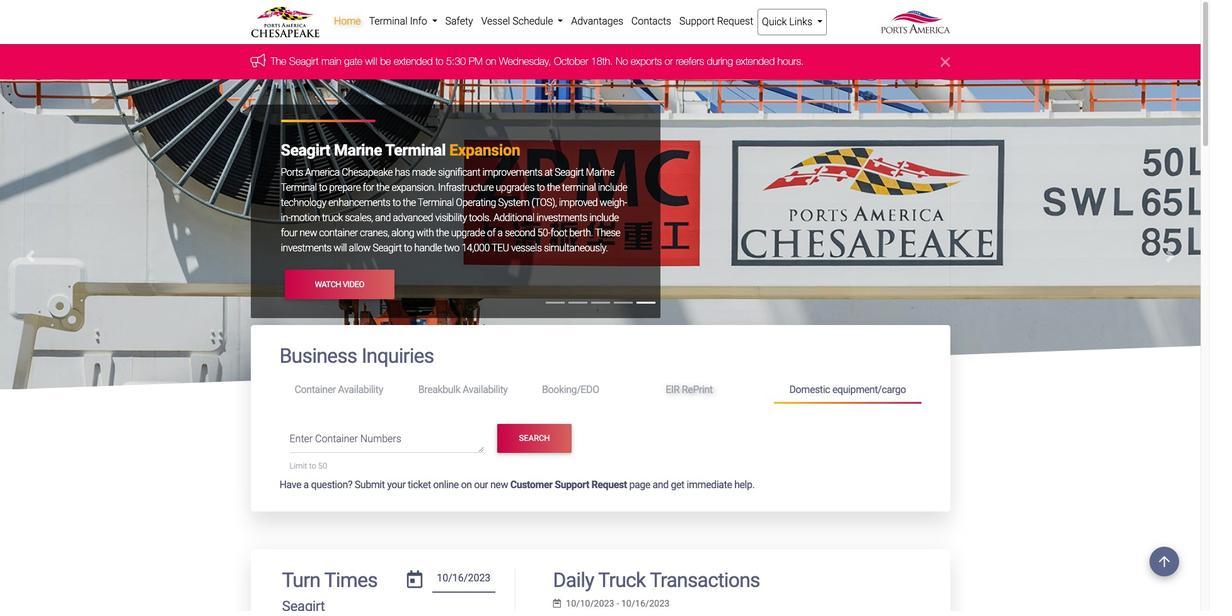 Task type: describe. For each thing, give the bounding box(es) containing it.
weigh-
[[600, 197, 627, 209]]

the down at
[[547, 182, 560, 194]]

significant
[[438, 167, 480, 179]]

submit
[[355, 479, 385, 491]]

seagirt up ports
[[281, 141, 330, 160]]

enhancements
[[328, 197, 390, 209]]

terminal up made
[[385, 141, 446, 160]]

turn times
[[282, 568, 377, 592]]

container availability
[[295, 384, 383, 396]]

links
[[789, 16, 812, 28]]

safety
[[445, 15, 473, 27]]

0 vertical spatial container
[[295, 384, 336, 396]]

daily
[[553, 568, 594, 592]]

(tos),
[[531, 197, 557, 209]]

availability for breakbulk availability
[[463, 384, 508, 396]]

enter container numbers
[[290, 433, 401, 445]]

will inside ports america chesapeake has made significant improvements at seagirt marine terminal to                          prepare for the expansion. infrastructure upgrades to the terminal include technology                          enhancements to the terminal operating system (tos), improved weigh- in-motion truck scales,                          and advanced visibility tools. additional investments include four new container cranes,                          along with the upgrade of a second 50-foot berth. these investments will allow seagirt                          to handle two 14,000 teu vessels simultaneously.
[[334, 242, 347, 254]]

advantages link
[[567, 9, 627, 34]]

domestic
[[789, 384, 830, 396]]

the right for
[[376, 182, 389, 194]]

advanced
[[393, 212, 433, 224]]

eir
[[666, 384, 680, 396]]

no
[[616, 56, 628, 67]]

reefers
[[676, 56, 704, 67]]

handle
[[414, 242, 442, 254]]

with
[[416, 227, 434, 239]]

motion
[[290, 212, 320, 224]]

container availability link
[[279, 379, 403, 402]]

marine inside ports america chesapeake has made significant improvements at seagirt marine terminal to                          prepare for the expansion. infrastructure upgrades to the terminal include technology                          enhancements to the terminal operating system (tos), improved weigh- in-motion truck scales,                          and advanced visibility tools. additional investments include four new container cranes,                          along with the upgrade of a second 50-foot berth. these investments will allow seagirt                          to handle two 14,000 teu vessels simultaneously.
[[586, 167, 614, 179]]

customer
[[510, 479, 552, 491]]

turn
[[282, 568, 320, 592]]

home link
[[330, 9, 365, 34]]

10/10/2023
[[566, 599, 614, 609]]

1 vertical spatial request
[[591, 479, 627, 491]]

ticket
[[408, 479, 431, 491]]

the seagirt main gate will be extended to 5:30 pm on wednesday, october 18th.  no exports or reefers during extended hours. alert
[[0, 44, 1201, 80]]

terminal info
[[369, 15, 430, 27]]

simultaneously.
[[544, 242, 608, 254]]

info
[[410, 15, 427, 27]]

the up the advanced
[[403, 197, 416, 209]]

have a question? submit your ticket online on our new customer support request page and get immediate help.
[[279, 479, 755, 491]]

new inside ports america chesapeake has made significant improvements at seagirt marine terminal to                          prepare for the expansion. infrastructure upgrades to the terminal include technology                          enhancements to the terminal operating system (tos), improved weigh- in-motion truck scales,                          and advanced visibility tools. additional investments include four new container cranes,                          along with the upgrade of a second 50-foot berth. these investments will allow seagirt                          to handle two 14,000 teu vessels simultaneously.
[[300, 227, 317, 239]]

operating
[[456, 197, 496, 209]]

1 horizontal spatial new
[[490, 479, 508, 491]]

contacts link
[[627, 9, 675, 34]]

four
[[281, 227, 297, 239]]

main content containing business inquiries
[[241, 325, 960, 611]]

along
[[391, 227, 414, 239]]

tools.
[[469, 212, 491, 224]]

support request
[[679, 15, 753, 27]]

to down along
[[404, 242, 412, 254]]

these
[[595, 227, 620, 239]]

1 horizontal spatial request
[[717, 15, 753, 27]]

terminal info link
[[365, 9, 441, 34]]

booking/edo
[[542, 384, 599, 396]]

vessel
[[481, 15, 510, 27]]

system
[[498, 197, 529, 209]]

improved
[[559, 197, 598, 209]]

additional
[[493, 212, 534, 224]]

vessel schedule
[[481, 15, 555, 27]]

terminal
[[562, 182, 596, 194]]

-
[[616, 599, 619, 609]]

truck
[[598, 568, 646, 592]]

cranes,
[[360, 227, 389, 239]]

will inside alert
[[365, 56, 377, 67]]

support request link
[[675, 9, 757, 34]]

and inside ports america chesapeake has made significant improvements at seagirt marine terminal to                          prepare for the expansion. infrastructure upgrades to the terminal include technology                          enhancements to the terminal operating system (tos), improved weigh- in-motion truck scales,                          and advanced visibility tools. additional investments include four new container cranes,                          along with the upgrade of a second 50-foot berth. these investments will allow seagirt                          to handle two 14,000 teu vessels simultaneously.
[[375, 212, 391, 224]]

vessels
[[511, 242, 542, 254]]

vessel schedule link
[[477, 9, 567, 34]]

foot
[[550, 227, 567, 239]]

visibility
[[435, 212, 467, 224]]

inquiries
[[362, 344, 434, 368]]

calendar day image
[[407, 571, 422, 588]]

two
[[444, 242, 459, 254]]

quick
[[762, 16, 787, 28]]

a inside ports america chesapeake has made significant improvements at seagirt marine terminal to                          prepare for the expansion. infrastructure upgrades to the terminal include technology                          enhancements to the terminal operating system (tos), improved weigh- in-motion truck scales,                          and advanced visibility tools. additional investments include four new container cranes,                          along with the upgrade of a second 50-foot berth. these investments will allow seagirt                          to handle two 14,000 teu vessels simultaneously.
[[498, 227, 503, 239]]

teu
[[492, 242, 509, 254]]

terminal up the technology
[[281, 182, 317, 194]]

seagirt down 'cranes,'
[[373, 242, 402, 254]]

page
[[629, 479, 650, 491]]

search button
[[497, 424, 571, 453]]

eir reprint
[[666, 384, 713, 396]]

infrastructure
[[438, 182, 494, 194]]

breakbulk availability
[[418, 384, 508, 396]]

14,000
[[462, 242, 490, 254]]

hours.
[[778, 56, 804, 67]]

ports america chesapeake has made significant improvements at seagirt marine terminal to                          prepare for the expansion. infrastructure upgrades to the terminal include technology                          enhancements to the terminal operating system (tos), improved weigh- in-motion truck scales,                          and advanced visibility tools. additional investments include four new container cranes,                          along with the upgrade of a second 50-foot berth. these investments will allow seagirt                          to handle two 14,000 teu vessels simultaneously.
[[281, 167, 627, 254]]

seagirt marine terminal expansion
[[281, 141, 520, 160]]

seagirt up terminal
[[555, 167, 584, 179]]

expansion.
[[391, 182, 436, 194]]

eir reprint link
[[651, 379, 774, 402]]

terminal up visibility
[[418, 197, 454, 209]]

the right with
[[436, 227, 449, 239]]

online
[[433, 479, 459, 491]]

business
[[279, 344, 357, 368]]



Task type: locate. For each thing, give the bounding box(es) containing it.
1 vertical spatial support
[[555, 479, 589, 491]]

marine up chesapeake
[[334, 141, 382, 160]]

business inquiries
[[279, 344, 434, 368]]

0 vertical spatial investments
[[536, 212, 587, 224]]

50-
[[537, 227, 550, 239]]

a
[[498, 227, 503, 239], [303, 479, 309, 491]]

to up the advanced
[[392, 197, 401, 209]]

at
[[544, 167, 552, 179]]

1 horizontal spatial on
[[486, 56, 496, 67]]

50
[[318, 462, 327, 471]]

request left page
[[591, 479, 627, 491]]

on
[[486, 56, 496, 67], [461, 479, 472, 491]]

0 horizontal spatial a
[[303, 479, 309, 491]]

10/10/2023 - 10/16/2023
[[566, 599, 669, 609]]

2 availability from the left
[[463, 384, 508, 396]]

question?
[[311, 479, 352, 491]]

include
[[598, 182, 627, 194], [589, 212, 619, 224]]

breakbulk availability link
[[403, 379, 527, 402]]

and
[[375, 212, 391, 224], [653, 479, 669, 491]]

0 vertical spatial and
[[375, 212, 391, 224]]

or
[[665, 56, 673, 67]]

0 horizontal spatial request
[[591, 479, 627, 491]]

terminal left info
[[369, 15, 407, 27]]

safety link
[[441, 9, 477, 34]]

1 vertical spatial and
[[653, 479, 669, 491]]

and left get
[[653, 479, 669, 491]]

investments
[[536, 212, 587, 224], [281, 242, 331, 254]]

customer support request link
[[510, 479, 627, 491]]

bullhorn image
[[251, 54, 271, 68]]

1 vertical spatial will
[[334, 242, 347, 254]]

0 vertical spatial will
[[365, 56, 377, 67]]

1 vertical spatial marine
[[586, 167, 614, 179]]

support right customer
[[555, 479, 589, 491]]

chesapeake
[[342, 167, 393, 179]]

1 horizontal spatial a
[[498, 227, 503, 239]]

container
[[319, 227, 358, 239]]

new right the our
[[490, 479, 508, 491]]

enter
[[290, 433, 313, 445]]

1 extended from the left
[[394, 56, 433, 67]]

1 horizontal spatial will
[[365, 56, 377, 67]]

upgrade
[[451, 227, 485, 239]]

new down motion
[[300, 227, 317, 239]]

include up these on the top of page
[[589, 212, 619, 224]]

extended right be
[[394, 56, 433, 67]]

second
[[505, 227, 535, 239]]

0 vertical spatial support
[[679, 15, 715, 27]]

on left the our
[[461, 479, 472, 491]]

will
[[365, 56, 377, 67], [334, 242, 347, 254]]

1 horizontal spatial extended
[[736, 56, 775, 67]]

scales,
[[345, 212, 373, 224]]

0 vertical spatial request
[[717, 15, 753, 27]]

go to top image
[[1150, 547, 1179, 577]]

america
[[305, 167, 340, 179]]

2 extended from the left
[[736, 56, 775, 67]]

schedule
[[512, 15, 553, 27]]

0 vertical spatial a
[[498, 227, 503, 239]]

be
[[380, 56, 391, 67]]

made
[[412, 167, 436, 179]]

seagirt right the
[[289, 56, 319, 67]]

will down container
[[334, 242, 347, 254]]

0 horizontal spatial on
[[461, 479, 472, 491]]

limit
[[290, 462, 307, 471]]

quick links link
[[757, 9, 827, 35]]

request left quick
[[717, 15, 753, 27]]

0 horizontal spatial will
[[334, 242, 347, 254]]

0 horizontal spatial new
[[300, 227, 317, 239]]

times
[[324, 568, 377, 592]]

to left 50
[[309, 462, 316, 471]]

1 vertical spatial new
[[490, 479, 508, 491]]

1 vertical spatial investments
[[281, 242, 331, 254]]

0 horizontal spatial and
[[375, 212, 391, 224]]

expansion image
[[0, 80, 1201, 598]]

availability
[[338, 384, 383, 396], [463, 384, 508, 396]]

1 vertical spatial container
[[315, 433, 358, 445]]

0 horizontal spatial availability
[[338, 384, 383, 396]]

marine up terminal
[[586, 167, 614, 179]]

a right the of
[[498, 227, 503, 239]]

numbers
[[360, 433, 401, 445]]

and inside main content
[[653, 479, 669, 491]]

investments up foot
[[536, 212, 587, 224]]

1 horizontal spatial support
[[679, 15, 715, 27]]

1 horizontal spatial marine
[[586, 167, 614, 179]]

quick links
[[762, 16, 815, 28]]

1 availability from the left
[[338, 384, 383, 396]]

wednesday,
[[499, 56, 551, 67]]

on inside main content
[[461, 479, 472, 491]]

of
[[487, 227, 495, 239]]

our
[[474, 479, 488, 491]]

equipment/cargo
[[832, 384, 906, 396]]

allow
[[349, 242, 370, 254]]

have
[[279, 479, 301, 491]]

availability right breakbulk
[[463, 384, 508, 396]]

and up 'cranes,'
[[375, 212, 391, 224]]

watch video link
[[285, 270, 394, 299]]

home
[[334, 15, 361, 27]]

0 vertical spatial marine
[[334, 141, 382, 160]]

availability down business inquiries
[[338, 384, 383, 396]]

0 horizontal spatial investments
[[281, 242, 331, 254]]

in-
[[281, 212, 290, 224]]

calendar week image
[[553, 599, 561, 608]]

to up the (tos),
[[537, 182, 545, 194]]

ports
[[281, 167, 303, 179]]

main content
[[241, 325, 960, 611]]

container up 50
[[315, 433, 358, 445]]

to down america
[[319, 182, 327, 194]]

include up weigh-
[[598, 182, 627, 194]]

on inside alert
[[486, 56, 496, 67]]

watch video
[[315, 280, 364, 289]]

support up 'reefers'
[[679, 15, 715, 27]]

10/16/2023
[[621, 599, 669, 609]]

pm
[[469, 56, 483, 67]]

0 vertical spatial include
[[598, 182, 627, 194]]

has
[[395, 167, 410, 179]]

search
[[519, 434, 550, 443]]

advantages
[[571, 15, 623, 27]]

the seagirt main gate will be extended to 5:30 pm on wednesday, october 18th.  no exports or reefers during extended hours. link
[[271, 56, 804, 67]]

0 horizontal spatial support
[[555, 479, 589, 491]]

extended right the during
[[736, 56, 775, 67]]

0 horizontal spatial marine
[[334, 141, 382, 160]]

0 vertical spatial new
[[300, 227, 317, 239]]

investments down four at the top of page
[[281, 242, 331, 254]]

None text field
[[432, 568, 495, 593]]

to left 5:30
[[436, 56, 443, 67]]

expansion
[[449, 141, 520, 160]]

1 horizontal spatial availability
[[463, 384, 508, 396]]

seagirt inside alert
[[289, 56, 319, 67]]

0 vertical spatial on
[[486, 56, 496, 67]]

request
[[717, 15, 753, 27], [591, 479, 627, 491]]

truck
[[322, 212, 343, 224]]

1 vertical spatial a
[[303, 479, 309, 491]]

help.
[[734, 479, 755, 491]]

1 vertical spatial on
[[461, 479, 472, 491]]

technology
[[281, 197, 326, 209]]

immediate
[[687, 479, 732, 491]]

container
[[295, 384, 336, 396], [315, 433, 358, 445]]

to inside alert
[[436, 56, 443, 67]]

marine
[[334, 141, 382, 160], [586, 167, 614, 179]]

main
[[321, 56, 341, 67]]

5:30
[[446, 56, 466, 67]]

the
[[271, 56, 286, 67]]

container down business
[[295, 384, 336, 396]]

1 horizontal spatial investments
[[536, 212, 587, 224]]

availability for container availability
[[338, 384, 383, 396]]

domestic equipment/cargo
[[789, 384, 906, 396]]

Enter Container Numbers text field
[[290, 432, 484, 453]]

0 horizontal spatial extended
[[394, 56, 433, 67]]

reprint
[[682, 384, 713, 396]]

breakbulk
[[418, 384, 460, 396]]

berth.
[[569, 227, 593, 239]]

on right pm
[[486, 56, 496, 67]]

1 horizontal spatial and
[[653, 479, 669, 491]]

1 vertical spatial include
[[589, 212, 619, 224]]

new
[[300, 227, 317, 239], [490, 479, 508, 491]]

will left be
[[365, 56, 377, 67]]

close image
[[941, 54, 950, 70]]

a right have
[[303, 479, 309, 491]]



Task type: vqa. For each thing, say whether or not it's contained in the screenshot.
Facility Details's The Facility
no



